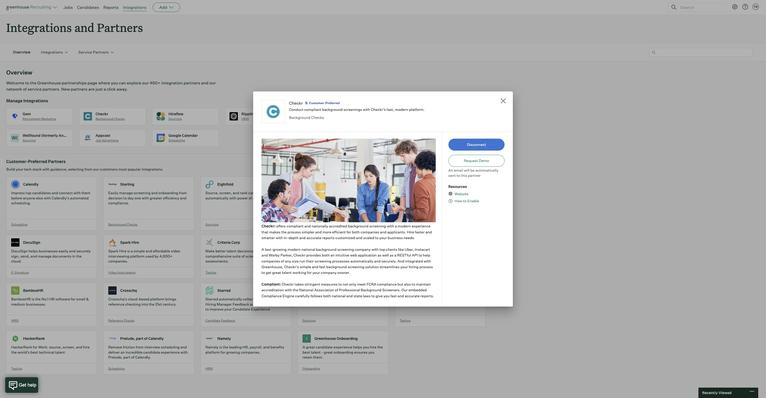 Task type: describe. For each thing, give the bounding box(es) containing it.
0 horizontal spatial integrations link
[[41, 50, 63, 55]]

linkedin integrations link
[[371, 108, 444, 129]]

a inside a fast-growing modern national background screening company with top clients like uber, instacart and warby parker, checkr provides both an intuitive web application as well as a restful api to help companies of any size run their screening processes automatically and securely. and integrated with greenhouse, checkr's simple and fast background screening solution streamlines your hiring process to get great talent working for your company sooner.
[[395, 253, 397, 258]]

your up stringent
[[313, 271, 320, 275]]

specifically
[[303, 302, 322, 307]]

onboarding inside 'a great candidate experience helps you hire the best talent - great onboarding ensures you retain them.'
[[334, 350, 354, 355]]

0 vertical spatial crosschq
[[339, 182, 356, 187]]

candidate up stringent
[[303, 271, 318, 275]]

background inside checkr background checks
[[96, 117, 113, 121]]

and inside remove friction from interview scheduling and deliver an incredible candidate experience with prelude, part of calendly.
[[181, 345, 187, 350]]

to left the get at bottom left
[[262, 271, 265, 275]]

faster
[[415, 230, 425, 234]]

0 vertical spatial &
[[341, 223, 343, 227]]

you right ensures
[[369, 350, 375, 355]]

enable
[[468, 199, 479, 203]]

1 horizontal spatial company
[[355, 247, 371, 252]]

the inside crosschq's cloud-based platform brings reference checking into the 21st century.
[[149, 302, 155, 307]]

in inside unleash your greenhouse data with talentwall and see what's really going on in your pipeline. combine visual candidate management with beautiful, automated analytics dashboards. think kanban for recruiting!
[[354, 196, 357, 200]]

their inside with our applicant on-boarding flow available via both web and mobile, we bring checkr screening directly to applicants on their preferred devices. our on-boarding experience is worry free and never complicated, and easily monitored from your greenhouse dashboard.
[[334, 311, 342, 316]]

linkedin integrations
[[388, 112, 425, 116]]

talent)
[[77, 133, 89, 138]]

your down count.
[[401, 265, 408, 269]]

checks inside checkr background checks
[[114, 117, 125, 121]]

video
[[171, 249, 180, 253]]

linkedin
[[388, 112, 403, 116]]

easily inside docusign helps businesses easily and securely sign, send, and manage documents in the cloud.
[[59, 249, 68, 253]]

companies. inside spark hire is a simple and affordable video interviewing platform used by 4,000+ companies.
[[108, 259, 128, 264]]

customer- for customer-preferred partners
[[6, 159, 28, 164]]

1 horizontal spatial recruitment
[[303, 223, 321, 227]]

deeply
[[408, 302, 419, 307]]

background up needs.
[[400, 223, 418, 227]]

count.
[[400, 259, 411, 264]]

hire for hackerrank for work: source, screen, and hire the world's best technical talent.
[[83, 345, 90, 350]]

your left tech
[[16, 167, 23, 172]]

partnerships
[[62, 80, 87, 86]]

hackerrank for hackerrank
[[23, 337, 45, 341]]

welcome to the greenhouse partnerships page where you can explore our 450+ integration partners and our network of service partners. new partners are just a click away.
[[6, 80, 216, 92]]

for inside offers compliant and nationally accredited background screening with a modern experience that makes the process simpler and more efficient for both companies and applicants. hire faster and smarter with in-depth and accurate reports customized and scaled to your business needs.
[[347, 230, 351, 234]]

recruiting!
[[333, 211, 351, 215]]

1 vertical spatial overview
[[6, 69, 32, 76]]

to inside the an email will be automatically sent to this partner
[[457, 173, 460, 178]]

hris for bamboohr is the no.1 hr software for small & medium businesses.
[[11, 319, 19, 323]]

0 vertical spatial overview
[[13, 50, 31, 54]]

checkr's inside a fast-growing modern national background screening company with top clients like uber, instacart and warby parker, checkr provides both an intuitive web application as well as a restful api to help companies of any size run their screening processes automatically and securely. and integrated with greenhouse, checkr's simple and fast background screening solution streamlines your hiring process to get great talent working for your company sooner.
[[284, 265, 299, 269]]

0 vertical spatial calendly
[[23, 182, 39, 187]]

both inside offers compliant and nationally accredited background screening with a modern experience that makes the process simpler and more efficient for both companies and applicants. hire faster and smarter with in-depth and accurate reports customized and scaled to your business needs.
[[352, 230, 360, 234]]

scheduling.
[[11, 201, 31, 205]]

platform inside crosschq's cloud-based platform brings reference checking into the 21st century.
[[150, 297, 165, 301]]

0 vertical spatial on-
[[328, 306, 334, 310]]

0 vertical spatial by
[[334, 182, 339, 187]]

background checks for easily manage screening and onboarding from decision to day one with greater efficiency and compliance.
[[108, 223, 138, 227]]

from inside with our applicant on-boarding flow available via both web and mobile, we bring checkr screening directly to applicants on their preferred devices. our on-boarding experience is worry free and never complicated, and easily monitored from your greenhouse dashboard.
[[356, 317, 364, 322]]

to right also
[[412, 282, 416, 287]]

1 vertical spatial boarding
[[387, 311, 402, 316]]

clients
[[386, 247, 398, 252]]

platform.
[[409, 107, 425, 112]]

crosschq's
[[108, 297, 127, 301]]

to right api
[[419, 253, 422, 258]]

build
[[6, 167, 15, 172]]

from inside easily manage screening and onboarding from decision to day one with greater efficiency and compliance.
[[179, 191, 187, 195]]

greenhouse up them.
[[315, 337, 336, 341]]

efficiency
[[163, 196, 179, 200]]

combine
[[303, 201, 318, 205]]

conduct
[[289, 107, 304, 112]]

guidance,
[[50, 167, 67, 172]]

world's
[[18, 350, 30, 355]]

1 vertical spatial on-
[[381, 311, 387, 316]]

candidate inside unleash your greenhouse data with talentwall and see what's really going on in your pipeline. combine visual candidate management with beautiful, automated analytics dashboards. think kanban for recruiting!
[[330, 201, 346, 205]]

how
[[276, 302, 283, 307]]

laws
[[363, 294, 371, 298]]

of inside 'checkr takes stringent measures to not only meet fcra compliance but also to maintain accreditation with the national association of professional background screeners. our embedded compliance engine carefully follows both national and state laws to give you fast and accurate reports.'
[[335, 288, 338, 292]]

candidate up applicant
[[262, 297, 279, 301]]

automatically inside a fast-growing modern national background screening company with top clients like uber, instacart and warby parker, checkr provides both an intuitive web application as well as a restful api to help companies of any size run their screening processes automatically and securely. and integrated with greenhouse, checkr's simple and fast background screening solution streamlines your hiring process to get great talent working for your company sooner.
[[351, 259, 374, 263]]

benefits
[[271, 345, 284, 350]]

background down the grayscale
[[316, 247, 337, 252]]

disconnect link
[[449, 139, 505, 151]]

to inside 'link'
[[463, 199, 467, 203]]

really
[[329, 196, 338, 200]]

affordable
[[153, 249, 170, 253]]

checkr for checkr background checks
[[96, 112, 108, 116]]

1 vertical spatial partners
[[93, 50, 109, 54]]

marketplace
[[346, 297, 368, 301]]

accurate inside 'checkr takes stringent measures to not only meet fcra compliance but also to maintain accreditation with the national association of professional background screeners. our embedded compliance engine carefully follows both national and state laws to give you fast and accurate reports.'
[[405, 294, 420, 298]]

on inside unleash your greenhouse data with talentwall and see what's really going on in your pipeline. combine visual candidate management with beautiful, automated analytics dashboards. think kanban for recruiting!
[[349, 196, 353, 200]]

to left not
[[339, 282, 342, 287]]

accurate inside offers compliant and nationally accredited background screening with a modern experience that makes the process simpler and more efficient for both companies and applicants. hire faster and smarter with in-depth and accurate reports customized and scaled to your business needs.
[[307, 236, 322, 240]]

you up ensures
[[363, 345, 369, 350]]

compliance
[[262, 294, 282, 298]]

1 horizontal spatial background checks
[[289, 115, 324, 120]]

bamboohr for bamboohr is the no.1 hr software for small & medium businesses.
[[11, 297, 31, 301]]

hireflow
[[169, 112, 184, 116]]

a inside hired is a job opportunity marketplace created specifically for tech talent.
[[317, 297, 319, 301]]

mobile,
[[403, 306, 416, 310]]

only
[[349, 282, 357, 287]]

is inside spark hire is a simple and affordable video interviewing platform used by 4,000+ companies.
[[127, 249, 130, 253]]

offers
[[276, 224, 286, 228]]

candidate inside the text candidates and automate a white glove candidate experience in greenhouse.
[[303, 254, 320, 258]]

talent inside hireright background screening integrates with greenhouse - helping you hire and onboard talent more quickly.
[[415, 201, 425, 205]]

remove friction from interview scheduling and deliver an incredible candidate experience with prelude, part of calendly.
[[108, 345, 188, 360]]

reports.
[[421, 294, 434, 298]]

and inside goodtime hire helps companies go beyond candidate experience and make every interview count.
[[437, 254, 444, 258]]

cloud.
[[11, 259, 22, 264]]

interview inside goodtime hire helps companies go beyond candidate experience and make every interview count.
[[465, 254, 480, 258]]

0 vertical spatial onboarding
[[337, 337, 358, 341]]

with inside make better talent decisions with a comprehensive suite of scientifically validated assessments.
[[254, 249, 262, 253]]

hackerrank for work: source, screen, and hire the world's best technical talent.
[[11, 345, 90, 355]]

you inside 'checkr takes stringent measures to not only meet fcra compliance but also to maintain accreditation with the national association of professional background screeners. our embedded compliance engine carefully follows both national and state laws to give you fast and accurate reports.'
[[384, 294, 390, 298]]

sourcing down applicants
[[303, 319, 316, 323]]

checks for easily manage screening and onboarding from decision to day one with greater efficiency and compliance.
[[127, 223, 138, 227]]

warby
[[269, 253, 280, 258]]

automated inside unleash your greenhouse data with talentwall and see what's really going on in your pipeline. combine visual candidate management with beautiful, automated analytics dashboards. think kanban for recruiting!
[[320, 206, 338, 210]]

streamlines
[[380, 265, 400, 269]]

with inside remove friction from interview scheduling and deliver an incredible candidate experience with prelude, part of calendly.
[[181, 350, 188, 355]]

more inside hireright background screening integrates with greenhouse - helping you hire and onboard talent more quickly.
[[426, 201, 434, 205]]

greenhouse inside with our applicant on-boarding flow available via both web and mobile, we bring checkr screening directly to applicants on their preferred devices. our on-boarding experience is worry free and never complicated, and easily monitored from your greenhouse dashboard.
[[373, 317, 394, 322]]

the inside offers compliant and nationally accredited background screening with a modern experience that makes the process simpler and more efficient for both companies and applicants. hire faster and smarter with in-depth and accurate reports customized and scaled to your business needs.
[[281, 230, 287, 234]]

for inside hackerrank for work: source, screen, and hire the world's best technical talent.
[[33, 345, 38, 350]]

0 horizontal spatial company
[[321, 271, 337, 275]]

checkr takes stringent measures to not only meet fcra compliance but also to maintain accreditation with the national association of professional background screeners. our embedded compliance engine carefully follows both national and state laws to give you fast and accurate reports.
[[262, 282, 434, 298]]

size
[[292, 259, 299, 263]]

1 as from the left
[[378, 253, 382, 258]]

talent inside 'a great candidate experience helps you hire the best talent - great onboarding ensures you retain them.'
[[311, 350, 321, 355]]

with
[[296, 306, 304, 310]]

to inside with our applicant on-boarding flow available via both web and mobile, we bring checkr screening directly to applicants on their preferred devices. our on-boarding experience is worry free and never complicated, and easily monitored from your greenhouse dashboard.
[[306, 311, 309, 316]]

checkr inside a fast-growing modern national background screening company with top clients like uber, instacart and warby parker, checkr provides both an intuitive web application as well as a restful api to help companies of any size run their screening processes automatically and securely. and integrated with greenhouse, checkr's simple and fast background screening solution streamlines your hiring process to get great talent working for your company sooner.
[[294, 253, 306, 258]]

companies inside a fast-growing modern national background screening company with top clients like uber, instacart and warby parker, checkr provides both an intuitive web application as well as a restful api to help companies of any size run their screening processes automatically and securely. and integrated with greenhouse, checkr's simple and fast background screening solution streamlines your hiring process to get great talent working for your company sooner.
[[262, 259, 280, 263]]

1 horizontal spatial part
[[136, 337, 143, 341]]

to left give
[[372, 294, 375, 298]]

and inside hackerrank for work: source, screen, and hire the world's best technical talent.
[[76, 345, 82, 350]]

docusign for docusign helps businesses easily and securely sign, send, and manage documents in the cloud.
[[11, 249, 28, 253]]

a inside the text candidates and automate a white glove candidate experience in greenhouse.
[[355, 249, 357, 253]]

is inside with our applicant on-boarding flow available via both web and mobile, we bring checkr screening directly to applicants on their preferred devices. our on-boarding experience is worry free and never complicated, and easily monitored from your greenhouse dashboard.
[[423, 311, 425, 316]]

and inside 'welcome to the greenhouse partnerships page where you can explore our 450+ integration partners and our network of service partners. new partners are just a click away.'
[[201, 80, 209, 86]]

of up remove friction from interview scheduling and deliver an incredible candidate experience with prelude, part of calendly.
[[144, 337, 148, 341]]

zoom
[[315, 112, 325, 116]]

of inside remove friction from interview scheduling and deliver an incredible candidate experience with prelude, part of calendly.
[[131, 355, 135, 360]]

2 horizontal spatial &
[[349, 240, 352, 245]]

companies inside goodtime hire helps companies go beyond candidate experience and make every interview count.
[[437, 249, 455, 253]]

like
[[398, 247, 404, 252]]

hackerrank for hackerrank for work: source, screen, and hire the world's best technical talent.
[[11, 345, 32, 350]]

talent.
[[55, 350, 66, 355]]

testing for make better talent decisions with a comprehensive suite of scientifically validated assessments.
[[206, 271, 217, 275]]

spark for spark hire is a simple and affordable video interviewing platform used by 4,000+ companies.
[[108, 249, 118, 253]]

is for hired is a job opportunity marketplace created specifically for tech talent.
[[313, 297, 316, 301]]

background down compliance.
[[108, 223, 126, 227]]

your up what's
[[317, 191, 325, 195]]

helps inside docusign helps businesses easily and securely sign, send, and manage documents in the cloud.
[[29, 249, 38, 253]]

scaled
[[363, 236, 375, 240]]

of inside 'welcome to the greenhouse partnerships page where you can explore our 450+ integration partners and our network of service partners. new partners are just a click away.'
[[23, 87, 27, 92]]

click
[[107, 87, 116, 92]]

unleash
[[303, 191, 317, 195]]

free
[[272, 317, 279, 322]]

automatically inside the an email will be automatically sent to this partner
[[476, 168, 499, 173]]

every
[[455, 254, 464, 258]]

talentwall inside unleash your greenhouse data with talentwall and see what's really going on in your pipeline. combine visual candidate management with beautiful, automated analytics dashboards. think kanban for recruiting!
[[364, 191, 382, 195]]

sterling
[[120, 182, 134, 187]]

assessments. for skills
[[456, 302, 480, 307]]

in inside docusign helps businesses easily and securely sign, send, and manage documents in the cloud.
[[72, 254, 75, 258]]

experience inside remove friction from interview scheduling and deliver an incredible candidate experience with prelude, part of calendly.
[[161, 350, 180, 355]]

by inside spark hire is a simple and affordable video interviewing platform used by 4,000+ companies.
[[155, 254, 159, 258]]

accredited
[[329, 224, 347, 228]]

our inside with our applicant on-boarding flow available via both web and mobile, we bring checkr screening directly to applicants on their preferred devices. our on-boarding experience is worry free and never complicated, and easily monitored from your greenhouse dashboard.
[[305, 306, 311, 310]]

pipeline.
[[366, 196, 381, 200]]

starred for starred automatically collects all candidate and hiring manager feedback and shows you how to improve your candidate experience
[[206, 297, 218, 301]]

hire inside hireright background screening integrates with greenhouse - helping you hire and onboard talent more quickly.
[[452, 196, 459, 200]]

compliant for conduct
[[305, 107, 322, 112]]

1 horizontal spatial calendly
[[148, 337, 164, 341]]

text candidates and automate a white glove candidate experience in greenhouse.
[[303, 249, 377, 258]]

hireflow sourcing
[[169, 112, 184, 121]]

screening down greenhouse.
[[348, 265, 365, 269]]

1 horizontal spatial texting
[[335, 240, 349, 245]]

candidate inside 'a great candidate experience helps you hire the best talent - great onboarding ensures you retain them.'
[[316, 345, 333, 350]]

in-
[[284, 236, 289, 240]]

greenhouse,
[[262, 265, 283, 269]]

candidate texting
[[303, 271, 329, 275]]

text
[[303, 249, 310, 253]]

0 vertical spatial partners
[[184, 80, 200, 86]]

part inside remove friction from interview scheduling and deliver an incredible candidate experience with prelude, part of calendly.
[[123, 355, 130, 360]]

and inside hireright background screening integrates with greenhouse - helping you hire and onboard talent more quickly.
[[460, 196, 466, 200]]

0 horizontal spatial talentwall
[[315, 182, 334, 187]]

how
[[455, 199, 463, 203]]

1 vertical spatial onboarding
[[303, 367, 320, 371]]

sourcing up criteria
[[206, 223, 219, 227]]

hiring
[[206, 302, 216, 307]]

screening down provides
[[315, 259, 332, 263]]

0 horizontal spatial crosschq
[[120, 289, 137, 293]]

reports link
[[103, 5, 119, 10]]

appcast job advertising
[[96, 133, 119, 142]]

fast-
[[265, 247, 273, 252]]

efficient
[[332, 230, 346, 234]]

background down processes
[[327, 265, 347, 269]]

1 vertical spatial video
[[108, 271, 117, 275]]

1 horizontal spatial checkr's
[[371, 107, 386, 112]]

devices.
[[359, 311, 373, 316]]

skills
[[472, 297, 481, 301]]

our for greenhouse
[[374, 311, 380, 316]]

them.
[[313, 355, 323, 360]]

1 vertical spatial feedback
[[221, 319, 235, 323]]

screening up intuitive on the bottom left of page
[[338, 247, 354, 252]]

screening inside easily manage screening and onboarding from decision to day one with greater efficiency and compliance.
[[134, 191, 151, 195]]

just
[[96, 87, 103, 92]]

any
[[285, 259, 291, 263]]

them
[[82, 191, 90, 195]]

friendly:
[[280, 306, 295, 310]]

remove
[[108, 345, 122, 350]]

1 vertical spatial texting
[[318, 271, 329, 275]]

an inside remove friction from interview scheduling and deliver an incredible candidate experience with prelude, part of calendly.
[[121, 350, 125, 355]]

be
[[471, 168, 475, 173]]

and inside namely is the leading hr, payroll, and benefits platform for growing companies.
[[263, 345, 270, 350]]

from right selecting
[[84, 167, 92, 172]]

are
[[88, 87, 95, 92]]

zoom video interviewing
[[315, 112, 342, 121]]

- inside 'a great candidate experience helps you hire the best talent - great onboarding ensures you retain them.'
[[322, 350, 323, 355]]

overview link
[[13, 50, 31, 55]]

the inside 'checkr takes stringent measures to not only meet fcra compliance but also to maintain accreditation with the national association of professional background screeners. our embedded compliance engine carefully follows both national and state laws to give you fast and accurate reports.'
[[293, 288, 299, 292]]

for inside unleash your greenhouse data with talentwall and see what's really going on in your pipeline. combine visual candidate management with beautiful, automated analytics dashboards. think kanban for recruiting!
[[327, 211, 332, 215]]

selecting
[[68, 167, 84, 172]]

testing for gauge your developer candidates' real-life skills with deeply accurate codecheck assessments.
[[400, 319, 411, 323]]

your up management at the left bottom of the page
[[358, 196, 366, 200]]

0 vertical spatial prelude,
[[120, 337, 135, 341]]

screening inside with our applicant on-boarding flow available via both web and mobile, we bring checkr screening directly to applicants on their preferred devices. our on-boarding experience is worry free and never complicated, and easily monitored from your greenhouse dashboard.
[[275, 311, 291, 316]]

for inside bamboohr is the no.1 hr software for small & medium businesses.
[[71, 297, 76, 301]]

process inside offers compliant and nationally accredited background screening with a modern experience that makes the process simpler and more efficient for both companies and applicants. hire faster and smarter with in-depth and accurate reports customized and scaled to your business needs.
[[288, 230, 301, 234]]

you inside hireright background screening integrates with greenhouse - helping you hire and onboard talent more quickly.
[[445, 196, 452, 200]]

documents
[[52, 254, 71, 258]]

with inside hireright background screening integrates with greenhouse - helping you hire and onboard talent more quickly.
[[400, 196, 407, 200]]

appcast
[[96, 133, 110, 138]]

make better talent decisions with a comprehensive suite of scientifically validated assessments.
[[206, 249, 283, 264]]

scheduling for remove friction from interview scheduling and deliver an incredible candidate experience with prelude, part of calendly.
[[108, 367, 125, 371]]

background down the conduct
[[289, 115, 311, 120]]

checks down customer-preferred
[[311, 115, 324, 120]]

0 horizontal spatial boarding
[[334, 306, 349, 310]]

preferred for customer-preferred partners
[[28, 159, 47, 164]]

scheduling for impress top candidates and connect with them before anyone else with calendly's automated scheduling.
[[11, 223, 28, 227]]

your inside gauge your developer candidates' real-life skills with deeply accurate codecheck assessments.
[[412, 297, 419, 301]]

dashboard.
[[395, 317, 414, 322]]

modern inside a fast-growing modern national background screening company with top clients like uber, instacart and warby parker, checkr provides both an intuitive web application as well as a restful api to help companies of any size run their screening processes automatically and securely. and integrated with greenhouse, checkr's simple and fast background screening solution streamlines your hiring process to get great talent working for your company sooner.
[[288, 247, 301, 252]]

450+
[[150, 80, 161, 86]]

0 vertical spatial modern
[[395, 107, 409, 112]]

simple inside spark hire is a simple and affordable video interviewing platform used by 4,000+ companies.
[[134, 249, 145, 253]]

background checks for hireright background screening integrates with greenhouse - helping you hire and onboard talent more quickly.
[[400, 223, 429, 227]]

and inside the text candidates and automate a white glove candidate experience in greenhouse.
[[331, 249, 337, 253]]

make
[[444, 254, 454, 258]]

video interviewing
[[108, 271, 136, 275]]

platform inside spark hire is a simple and affordable video interviewing platform used by 4,000+ companies.
[[130, 254, 145, 258]]

automatically inside source, screen, and rank candidates automatically with power of deep learning ai
[[206, 196, 229, 200]]

demo
[[479, 159, 489, 163]]

hired for hired
[[315, 289, 325, 293]]

processes
[[332, 259, 350, 263]]

1 vertical spatial great
[[306, 345, 315, 350]]

experience inside goodtime hire helps companies go beyond candidate experience and make every interview count.
[[418, 254, 436, 258]]

restful
[[397, 253, 411, 258]]

candidates link
[[77, 5, 99, 10]]

build your tech stack with guidance, selecting from our customers most popular integrations.
[[6, 167, 164, 172]]



Task type: vqa. For each thing, say whether or not it's contained in the screenshot.


Task type: locate. For each thing, give the bounding box(es) containing it.
the inside namely is the leading hr, payroll, and benefits platform for growing companies.
[[223, 345, 229, 350]]

wellfound (formerly angellist talent) sourcing
[[23, 133, 89, 142]]

is
[[127, 249, 130, 253], [32, 297, 34, 301], [313, 297, 316, 301], [423, 311, 425, 316], [219, 345, 222, 350]]

takes
[[295, 282, 304, 287]]

web inside a fast-growing modern national background screening company with top clients like uber, instacart and warby parker, checkr provides both an intuitive web application as well as a restful api to help companies of any size run their screening processes automatically and securely. and integrated with greenhouse, checkr's simple and fast background screening solution streamlines your hiring process to get great talent working for your company sooner.
[[350, 253, 357, 258]]

screeners.
[[383, 288, 401, 292]]

advertising
[[102, 139, 119, 142]]

candidate up them.
[[316, 345, 333, 350]]

partners for customer-preferred partners
[[48, 159, 66, 164]]

hire for video interviewing
[[119, 249, 126, 253]]

google
[[169, 133, 181, 138]]

automated down "them"
[[70, 196, 89, 200]]

make
[[206, 249, 215, 253]]

quickly.
[[435, 201, 448, 205]]

0 horizontal spatial partners
[[71, 87, 88, 92]]

our inside 'checkr takes stringent measures to not only meet fcra compliance but also to maintain accreditation with the national association of professional background screeners. our embedded compliance engine carefully follows both national and state laws to give you fast and accurate reports.'
[[402, 288, 408, 292]]

0 vertical spatial fast
[[319, 265, 326, 269]]

our for and
[[402, 288, 408, 292]]

give
[[376, 294, 383, 298]]

fast up candidate texting
[[319, 265, 326, 269]]

0 horizontal spatial platform
[[130, 254, 145, 258]]

modern up parker,
[[288, 247, 301, 252]]

1 horizontal spatial testing
[[206, 271, 217, 275]]

interview down beyond
[[465, 254, 480, 258]]

1 horizontal spatial web
[[388, 306, 395, 310]]

fast inside 'checkr takes stringent measures to not only meet fcra compliance but also to maintain accreditation with the national association of professional background screeners. our embedded compliance engine carefully follows both national and state laws to give you fast and accurate reports.'
[[391, 294, 397, 298]]

part up incredible
[[136, 337, 143, 341]]

0 vertical spatial accurate
[[307, 236, 322, 240]]

of inside a fast-growing modern national background screening company with top clients like uber, instacart and warby parker, checkr provides both an intuitive web application as well as a restful api to help companies of any size run their screening processes automatically and securely. and integrated with greenhouse, checkr's simple and fast background screening solution streamlines your hiring process to get great talent working for your company sooner.
[[281, 259, 284, 263]]

spark inside spark hire is a simple and affordable video interviewing platform used by 4,000+ companies.
[[108, 249, 118, 253]]

1 horizontal spatial an
[[331, 253, 335, 258]]

association
[[314, 288, 334, 292]]

preferred
[[342, 311, 358, 316]]

add
[[159, 5, 167, 10]]

is inside bamboohr is the no.1 hr software for small & medium businesses.
[[32, 297, 34, 301]]

testing down 'world's'
[[11, 367, 22, 371]]

video down the interviewing
[[108, 271, 117, 275]]

1 horizontal spatial integrations link
[[123, 5, 147, 10]]

hireright for hireright
[[412, 182, 429, 187]]

experience inside with our applicant on-boarding flow available via both web and mobile, we bring checkr screening directly to applicants on their preferred devices. our on-boarding experience is worry free and never complicated, and easily monitored from your greenhouse dashboard.
[[403, 311, 422, 316]]

screen, inside hackerrank for work: source, screen, and hire the world's best technical talent.
[[63, 345, 75, 350]]

background checks down the conduct
[[289, 115, 324, 120]]

1 horizontal spatial -
[[429, 196, 431, 200]]

greenhouse up "onboard"
[[408, 196, 429, 200]]

more up reports
[[323, 230, 332, 234]]

compliant:
[[262, 282, 281, 287]]

checkr for checkr
[[289, 101, 303, 106]]

compliant for offers
[[287, 224, 304, 228]]

for inside a fast-growing modern national background screening company with top clients like uber, instacart and warby parker, checkr provides both an intuitive web application as well as a restful api to help companies of any size run their screening processes automatically and securely. and integrated with greenhouse, checkr's simple and fast background screening solution streamlines your hiring process to get great talent working for your company sooner.
[[307, 271, 312, 275]]

1 horizontal spatial compliant
[[305, 107, 322, 112]]

greenhouse inside 'welcome to the greenhouse partnerships page where you can explore our 450+ integration partners and our network of service partners. new partners are just a click away.'
[[37, 80, 61, 86]]

work:
[[38, 345, 48, 350]]

growing inside a fast-growing modern national background screening company with top clients like uber, instacart and warby parker, checkr provides both an intuitive web application as well as a restful api to help companies of any size run their screening processes automatically and securely. and integrated with greenhouse, checkr's simple and fast background screening solution streamlines your hiring process to get great talent working for your company sooner.
[[273, 247, 287, 252]]

calendly up anyone
[[23, 182, 39, 187]]

an email will be automatically sent to this partner
[[449, 168, 499, 178]]

going
[[339, 196, 348, 200]]

helps inside goodtime hire helps companies go beyond candidate experience and make every interview count.
[[427, 249, 436, 253]]

automation
[[353, 240, 374, 245]]

0 horizontal spatial texting
[[318, 271, 329, 275]]

impress
[[11, 191, 25, 195]]

checks for crosschq's cloud-based platform brings reference checking into the 21st century.
[[124, 319, 135, 323]]

onboarding down retain
[[303, 367, 320, 371]]

2 horizontal spatial hire
[[452, 196, 459, 200]]

0 vertical spatial interviewing
[[324, 117, 342, 121]]

from inside remove friction from interview scheduling and deliver an incredible candidate experience with prelude, part of calendly.
[[136, 345, 144, 350]]

talentwall by crosschq
[[315, 182, 356, 187]]

1 vertical spatial partners
[[71, 87, 88, 92]]

0 vertical spatial docusign
[[23, 240, 40, 245]]

candidates up else
[[32, 191, 51, 195]]

part down incredible
[[123, 355, 130, 360]]

0 horizontal spatial great
[[272, 271, 281, 275]]

1 horizontal spatial onboarding
[[334, 350, 354, 355]]

manage
[[6, 98, 22, 103]]

background inside offers compliant and nationally accredited background screening with a modern experience that makes the process simpler and more efficient for both companies and applicants. hire faster and smarter with in-depth and accurate reports customized and scaled to your business needs.
[[348, 224, 369, 228]]

disconnect
[[467, 142, 486, 147]]

1 horizontal spatial companies.
[[241, 350, 261, 355]]

one
[[135, 196, 141, 200]]

background inside 'checkr takes stringent measures to not only meet fcra compliance but also to maintain accreditation with the national association of professional background screeners. our embedded compliance engine carefully follows both national and state laws to give you fast and accurate reports.'
[[361, 288, 382, 292]]

2 vertical spatial hris
[[206, 367, 213, 371]]

hire inside hackerrank for work: source, screen, and hire the world's best technical talent.
[[83, 345, 90, 350]]

with inside gauge your developer candidates' real-life skills with deeply accurate codecheck assessments.
[[400, 302, 407, 307]]

preferred for customer-preferred
[[326, 101, 340, 105]]

great down greenhouse,
[[272, 271, 281, 275]]

configure image
[[732, 4, 739, 10]]

bamboohr up businesses.
[[23, 289, 43, 293]]

1 vertical spatial growing
[[226, 350, 240, 355]]

1 horizontal spatial partners
[[184, 80, 200, 86]]

0 horizontal spatial interviewing
[[118, 271, 136, 275]]

candidate down collects
[[233, 307, 250, 312]]

companies. down hr,
[[241, 350, 261, 355]]

crosschq up data
[[339, 182, 356, 187]]

easily down applicants
[[327, 317, 337, 322]]

anyone
[[23, 196, 35, 200]]

flow
[[350, 306, 357, 310]]

checkr's
[[371, 107, 386, 112], [284, 265, 299, 269]]

both inside 'checkr takes stringent measures to not only meet fcra compliance but also to maintain accreditation with the national association of professional background screeners. our embedded compliance engine carefully follows both national and state laws to give you fast and accurate reports.'
[[323, 294, 331, 298]]

0 vertical spatial companies.
[[108, 259, 128, 264]]

0 vertical spatial recruitment
[[23, 117, 41, 121]]

checkr banner image image
[[262, 139, 436, 222]]

0 vertical spatial part
[[136, 337, 143, 341]]

hire inside 'a great candidate experience helps you hire the best talent - great onboarding ensures you retain them.'
[[370, 345, 377, 350]]

1 horizontal spatial in
[[340, 254, 343, 258]]

automatically up manager at the left bottom of page
[[219, 297, 242, 301]]

1 vertical spatial interview
[[145, 345, 160, 350]]

1 horizontal spatial &
[[341, 223, 343, 227]]

0 horizontal spatial best
[[31, 350, 38, 355]]

talent inside make better talent decisions with a comprehensive suite of scientifically validated assessments.
[[227, 249, 237, 253]]

1 vertical spatial recruitment
[[303, 223, 321, 227]]

candidate up 'calendly.'
[[143, 350, 160, 355]]

spark hire is a simple and affordable video interviewing platform used by 4,000+ companies.
[[108, 249, 180, 264]]

hackerrank inside hackerrank for work: source, screen, and hire the world's best technical talent.
[[11, 345, 32, 350]]

to inside starred automatically collects all candidate and hiring manager feedback and shows you how to improve your candidate experience
[[206, 307, 209, 312]]

securely.
[[382, 259, 397, 263]]

professional
[[339, 288, 360, 292]]

national inside a fast-growing modern national background screening company with top clients like uber, instacart and warby parker, checkr provides both an intuitive web application as well as a restful api to help companies of any size run their screening processes automatically and securely. and integrated with greenhouse, checkr's simple and fast background screening solution streamlines your hiring process to get great talent working for your company sooner.
[[302, 247, 315, 252]]

1 horizontal spatial manage
[[119, 191, 133, 195]]

experience down scheduling
[[161, 350, 180, 355]]

more down helping at the right of the page
[[426, 201, 434, 205]]

manage inside docusign helps businesses easily and securely sign, send, and manage documents in the cloud.
[[38, 254, 51, 258]]

texting up measures
[[318, 271, 329, 275]]

modern
[[395, 107, 409, 112], [398, 224, 411, 228], [288, 247, 301, 252]]

automatically down source,
[[206, 196, 229, 200]]

accurate inside gauge your developer candidates' real-life skills with deeply accurate codecheck assessments.
[[420, 302, 435, 307]]

deliver
[[108, 350, 120, 355]]

the inside 'a great candidate experience helps you hire the best talent - great onboarding ensures you retain them.'
[[378, 345, 383, 350]]

is for namely is the leading hr, payroll, and benefits platform for growing companies.
[[219, 345, 222, 350]]

1 horizontal spatial interviewing
[[324, 117, 342, 121]]

checkr's left fast,
[[371, 107, 386, 112]]

2 best from the left
[[303, 350, 310, 355]]

platform inside namely is the leading hr, payroll, and benefits platform for growing companies.
[[206, 350, 220, 355]]

application
[[358, 253, 377, 258]]

automated inside impress top candidates and connect with them before anyone else with calendly's automated scheduling.
[[70, 196, 89, 200]]

integrations and partners
[[6, 20, 143, 35]]

1 horizontal spatial great
[[306, 345, 315, 350]]

assessments. inside gauge your developer candidates' real-life skills with deeply accurate codecheck assessments.
[[456, 302, 480, 307]]

your left business
[[380, 236, 387, 240]]

learning
[[262, 196, 276, 200]]

candidate down improve
[[206, 319, 221, 323]]

0 horizontal spatial by
[[155, 254, 159, 258]]

checks right reference
[[124, 319, 135, 323]]

1 horizontal spatial hired
[[315, 289, 325, 293]]

greenhouse inside hireright background screening integrates with greenhouse - helping you hire and onboard talent more quickly.
[[408, 196, 429, 200]]

validated
[[268, 254, 283, 258]]

fast,
[[387, 107, 395, 112]]

gem
[[23, 112, 31, 116]]

0 vertical spatial hackerrank
[[23, 337, 45, 341]]

video
[[315, 117, 323, 121], [108, 271, 117, 275]]

0 vertical spatial testing
[[206, 271, 217, 275]]

of up opportunity
[[335, 288, 338, 292]]

companies inside offers compliant and nationally accredited background screening with a modern experience that makes the process simpler and more efficient for both companies and applicants. hire faster and smarter with in-depth and accurate reports customized and scaled to your business needs.
[[361, 230, 380, 234]]

docusign for docusign
[[23, 240, 40, 245]]

0 horizontal spatial easily
[[59, 249, 68, 253]]

criteria corp
[[218, 240, 240, 245]]

starred for starred
[[218, 289, 231, 293]]

1 vertical spatial on
[[329, 311, 333, 316]]

maintain
[[416, 282, 431, 287]]

a inside spark hire is a simple and affordable video interviewing platform used by 4,000+ companies.
[[131, 249, 133, 253]]

1 vertical spatial scheduling
[[11, 223, 28, 227]]

scheduling
[[161, 345, 180, 350]]

talent inside a fast-growing modern national background screening company with top clients like uber, instacart and warby parker, checkr provides both an intuitive web application as well as a restful api to help companies of any size run their screening processes automatically and securely. and integrated with greenhouse, checkr's simple and fast background screening solution streamlines your hiring process to get great talent working for your company sooner.
[[282, 271, 292, 275]]

their inside a fast-growing modern national background screening company with top clients like uber, instacart and warby parker, checkr provides both an intuitive web application as well as a restful api to help companies of any size run their screening processes automatically and securely. and integrated with greenhouse, checkr's simple and fast background screening solution streamlines your hiring process to get great talent working for your company sooner.
[[306, 259, 314, 263]]

1 vertical spatial preferred
[[28, 159, 47, 164]]

of left deep
[[249, 196, 252, 200]]

0 horizontal spatial a
[[262, 247, 264, 252]]

is down spark hire
[[127, 249, 130, 253]]

data
[[347, 191, 355, 195]]

0 horizontal spatial &
[[86, 297, 89, 301]]

national up provides
[[302, 247, 315, 252]]

more
[[426, 201, 434, 205], [323, 230, 332, 234]]

hackerrank up work:
[[23, 337, 45, 341]]

source,
[[206, 191, 219, 195]]

partners.
[[43, 87, 60, 92]]

integrations
[[404, 112, 425, 116]]

0 horizontal spatial testing
[[11, 367, 22, 371]]

checkr inside with our applicant on-boarding flow available via both web and mobile, we bring checkr screening directly to applicants on their preferred devices. our on-boarding experience is worry free and never complicated, and easily monitored from your greenhouse dashboard.
[[262, 311, 274, 316]]

a right just
[[104, 87, 106, 92]]

2 as from the left
[[390, 253, 394, 258]]

preferred up stack
[[28, 159, 47, 164]]

onboarding up 'a great candidate experience helps you hire the best talent - great onboarding ensures you retain them.'
[[337, 337, 358, 341]]

onboarding up efficiency
[[159, 191, 178, 195]]

most
[[118, 167, 127, 172]]

companies.
[[108, 259, 128, 264], [241, 350, 261, 355]]

1 vertical spatial assessments.
[[456, 302, 480, 307]]

screen, inside source, screen, and rank candidates automatically with power of deep learning ai
[[220, 191, 232, 195]]

with inside easily manage screening and onboarding from decision to day one with greater efficiency and compliance.
[[142, 196, 149, 200]]

2 vertical spatial partners
[[48, 159, 66, 164]]

spark for spark hire
[[120, 240, 131, 245]]

0 horizontal spatial automated
[[70, 196, 89, 200]]

you inside starred automatically collects all candidate and hiring manager feedback and shows you how to improve your candidate experience
[[269, 302, 275, 307]]

website
[[455, 192, 469, 196]]

businesses
[[39, 249, 58, 253]]

both right provides
[[322, 253, 330, 258]]

an down friction
[[121, 350, 125, 355]]

screening down applicant friendly:
[[275, 311, 291, 316]]

& inside bamboohr is the no.1 hr software for small & medium businesses.
[[86, 297, 89, 301]]

0 vertical spatial bamboohr
[[23, 289, 43, 293]]

1 horizontal spatial national
[[332, 294, 346, 298]]

their down provides
[[306, 259, 314, 263]]

2 horizontal spatial accurate
[[420, 302, 435, 307]]

scheduling inside google calendar scheduling
[[169, 139, 185, 142]]

helps
[[29, 249, 38, 253], [427, 249, 436, 253], [353, 345, 362, 350]]

recently viewed
[[703, 391, 732, 395]]

automated
[[70, 196, 89, 200], [320, 206, 338, 210]]

more inside offers compliant and nationally accredited background screening with a modern experience that makes the process simpler and more efficient for both companies and applicants. hire faster and smarter with in-depth and accurate reports customized and scaled to your business needs.
[[323, 230, 332, 234]]

prelude, up friction
[[120, 337, 135, 341]]

1 horizontal spatial a
[[303, 345, 305, 350]]

great inside a fast-growing modern national background screening company with top clients like uber, instacart and warby parker, checkr provides both an intuitive web application as well as a restful api to help companies of any size run their screening processes automatically and securely. and integrated with greenhouse, checkr's simple and fast background screening solution streamlines your hiring process to get great talent working for your company sooner.
[[272, 271, 281, 275]]

0 horizontal spatial web
[[350, 253, 357, 258]]

0 vertical spatial interview
[[465, 254, 480, 258]]

onboarding down greenhouse onboarding
[[334, 350, 354, 355]]

candidate
[[330, 201, 346, 205], [303, 254, 320, 258], [400, 254, 417, 258], [316, 345, 333, 350], [143, 350, 160, 355]]

a left job
[[317, 297, 319, 301]]

texting
[[335, 240, 349, 245], [318, 271, 329, 275]]

by
[[334, 182, 339, 187], [155, 254, 159, 258]]

1 horizontal spatial our
[[402, 288, 408, 292]]

hire inside spark hire is a simple and affordable video interviewing platform used by 4,000+ companies.
[[119, 249, 126, 253]]

get
[[266, 271, 272, 275]]

best right 'world's'
[[31, 350, 38, 355]]

great
[[272, 271, 281, 275], [306, 345, 315, 350], [324, 350, 333, 355]]

on inside with our applicant on-boarding flow available via both web and mobile, we bring checkr screening directly to applicants on their preferred devices. our on-boarding experience is worry free and never complicated, and easily monitored from your greenhouse dashboard.
[[329, 311, 333, 316]]

source,
[[49, 345, 62, 350]]

of inside source, screen, and rank candidates automatically with power of deep learning ai
[[249, 196, 252, 200]]

0 vertical spatial an
[[331, 253, 335, 258]]

screen, up talent.
[[63, 345, 75, 350]]

both inside with our applicant on-boarding flow available via both web and mobile, we bring checkr screening directly to applicants on their preferred devices. our on-boarding experience is worry free and never complicated, and easily monitored from your greenhouse dashboard.
[[379, 306, 387, 310]]

help
[[423, 253, 431, 258]]

0 horizontal spatial checkr's
[[284, 265, 299, 269]]

0 horizontal spatial accurate
[[307, 236, 322, 240]]

background inside hireright background screening integrates with greenhouse - helping you hire and onboard talent more quickly.
[[417, 191, 438, 195]]

boarding up preferred
[[334, 306, 349, 310]]

0 vertical spatial our
[[402, 288, 408, 292]]

top inside impress top candidates and connect with them before anyone else with calendly's automated scheduling.
[[26, 191, 31, 195]]

0 horizontal spatial -
[[322, 350, 323, 355]]

jobs
[[63, 5, 73, 10]]

0 horizontal spatial onboarding
[[159, 191, 178, 195]]

candidates inside impress top candidates and connect with them before anyone else with calendly's automated scheduling.
[[32, 191, 51, 195]]

you left how
[[269, 302, 275, 307]]

prelude, inside remove friction from interview scheduling and deliver an incredible candidate experience with prelude, part of calendly.
[[108, 355, 123, 360]]

greenhouse recruiting image
[[6, 4, 53, 10]]

to up service
[[25, 80, 29, 86]]

goodtime for goodtime hire helps companies go beyond candidate experience and make every interview count.
[[400, 249, 418, 253]]

0 vertical spatial -
[[429, 196, 431, 200]]

your inside with our applicant on-boarding flow available via both web and mobile, we bring checkr screening directly to applicants on their preferred devices. our on-boarding experience is worry free and never complicated, and easily monitored from your greenhouse dashboard.
[[365, 317, 373, 322]]

talentwall up what's
[[315, 182, 334, 187]]

starred up manager at the left bottom of page
[[218, 289, 231, 293]]

0 horizontal spatial customer-
[[6, 159, 28, 164]]

recruitment optimization & analytics
[[303, 223, 358, 227]]

0 horizontal spatial fast
[[319, 265, 326, 269]]

manage inside easily manage screening and onboarding from decision to day one with greater efficiency and compliance.
[[119, 191, 133, 195]]

0 vertical spatial process
[[288, 230, 301, 234]]

best inside hackerrank for work: source, screen, and hire the world's best technical talent.
[[31, 350, 38, 355]]

docusign inside docusign helps businesses easily and securely sign, send, and manage documents in the cloud.
[[11, 249, 28, 253]]

0 horizontal spatial screen,
[[63, 345, 75, 350]]

1 horizontal spatial easily
[[327, 317, 337, 322]]

checkr up the conduct
[[289, 101, 303, 106]]

by up really on the left of the page
[[334, 182, 339, 187]]

hris inside rippling hris
[[242, 117, 249, 121]]

0 horizontal spatial in
[[72, 254, 75, 258]]

assessments. for comprehensive
[[206, 259, 229, 264]]

bamboohr for bamboohr
[[23, 289, 43, 293]]

to down hiring
[[206, 307, 209, 312]]

1 vertical spatial by
[[155, 254, 159, 258]]

helps up send, on the left of the page
[[29, 249, 38, 253]]

partners for integrations and partners
[[97, 20, 143, 35]]

checkr for checkr takes stringent measures to not only meet fcra compliance but also to maintain accreditation with the national association of professional background screeners. our embedded compliance engine carefully follows both national and state laws to give you fast and accurate reports.
[[282, 282, 294, 287]]

experience inside offers compliant and nationally accredited background screening with a modern experience that makes the process simpler and more efficient for both companies and applicants. hire faster and smarter with in-depth and accurate reports customized and scaled to your business needs.
[[412, 224, 431, 228]]

marketing
[[41, 117, 56, 121]]

accurate down embedded at the right
[[405, 294, 420, 298]]

0 horizontal spatial recruitment
[[23, 117, 41, 121]]

2 vertical spatial great
[[324, 350, 333, 355]]

preferred up zoom video interviewing in the top left of the page
[[326, 101, 340, 105]]

a inside make better talent decisions with a comprehensive suite of scientifically validated assessments.
[[262, 249, 264, 253]]

web inside with our applicant on-boarding flow available via both web and mobile, we bring checkr screening directly to applicants on their preferred devices. our on-boarding experience is worry free and never complicated, and easily monitored from your greenhouse dashboard.
[[388, 306, 395, 310]]

hire up the interviewing
[[119, 249, 126, 253]]

is up specifically
[[313, 297, 316, 301]]

modern up applicants.
[[398, 224, 411, 228]]

automated down visual
[[320, 206, 338, 210]]

feedback inside starred automatically collects all candidate and hiring manager feedback and shows you how to improve your candidate experience
[[233, 302, 249, 307]]

beyond
[[461, 249, 474, 253]]

wellfound
[[23, 133, 40, 138]]

better
[[216, 249, 226, 253]]

namely for namely
[[218, 337, 231, 341]]

1 horizontal spatial on
[[349, 196, 353, 200]]

scheduling down scheduling. at bottom left
[[11, 223, 28, 227]]

applicants
[[310, 311, 328, 316]]

to inside offers compliant and nationally accredited background screening with a modern experience that makes the process simpler and more efficient for both companies and applicants. hire faster and smarter with in-depth and accurate reports customized and scaled to your business needs.
[[375, 236, 379, 240]]

1 vertical spatial part
[[123, 355, 130, 360]]

recruitment
[[23, 117, 41, 121], [303, 223, 321, 227]]

1 best from the left
[[31, 350, 38, 355]]

great down greenhouse onboarding
[[324, 350, 333, 355]]

a inside 'a great candidate experience helps you hire the best talent - great onboarding ensures you retain them.'
[[303, 345, 305, 350]]

companies up greenhouse,
[[262, 259, 280, 263]]

in right documents
[[72, 254, 75, 258]]

checks up spark hire
[[127, 223, 138, 227]]

namely up leading
[[218, 337, 231, 341]]

goodtime for goodtime hire
[[412, 240, 431, 245]]

starred
[[218, 289, 231, 293], [206, 297, 218, 301]]

is for bamboohr is the no.1 hr software for small & medium businesses.
[[32, 297, 34, 301]]

0 horizontal spatial companies
[[262, 259, 280, 263]]

national
[[302, 247, 315, 252], [332, 294, 346, 298]]

for inside hired is a job opportunity marketplace created specifically for tech talent.
[[323, 302, 327, 307]]

your inside offers compliant and nationally accredited background screening with a modern experience that makes the process simpler and more efficient for both companies and applicants. hire faster and smarter with in-depth and accurate reports customized and scaled to your business needs.
[[380, 236, 387, 240]]

assessments. inside make better talent decisions with a comprehensive suite of scientifically validated assessments.
[[206, 259, 229, 264]]

1 vertical spatial talentwall
[[364, 191, 382, 195]]

fast
[[319, 265, 326, 269], [391, 294, 397, 298]]

a for a fast-growing modern national background screening company with top clients like uber, instacart and warby parker, checkr provides both an intuitive web application as well as a restful api to help companies of any size run their screening processes automatically and securely. and integrated with greenhouse, checkr's simple and fast background screening solution streamlines your hiring process to get great talent working for your company sooner.
[[262, 247, 264, 252]]

background down customer-preferred
[[322, 107, 343, 112]]

as down clients
[[390, 253, 394, 258]]

is inside namely is the leading hr, payroll, and benefits platform for growing companies.
[[219, 345, 222, 350]]

interview inside remove friction from interview scheduling and deliver an incredible candidate experience with prelude, part of calendly.
[[145, 345, 160, 350]]

&
[[341, 223, 343, 227], [349, 240, 352, 245], [86, 297, 89, 301]]

integrations.
[[142, 167, 164, 172]]

- up them.
[[322, 350, 323, 355]]

analytics
[[339, 206, 354, 210]]

not
[[343, 282, 349, 287]]

compliant up the depth
[[287, 224, 304, 228]]

2 horizontal spatial testing
[[400, 319, 411, 323]]

1 vertical spatial hired
[[303, 297, 312, 301]]

jobs link
[[63, 5, 73, 10]]

0 vertical spatial onboarding
[[159, 191, 178, 195]]

1 horizontal spatial preferred
[[326, 101, 340, 105]]

docusign up 'sign,' at the left of page
[[11, 249, 28, 253]]

hireright for hireright background screening integrates with greenhouse - helping you hire and onboard talent more quickly.
[[400, 191, 416, 195]]

of inside make better talent decisions with a comprehensive suite of scientifically validated assessments.
[[242, 254, 245, 258]]

complicated,
[[297, 317, 319, 322]]

1 horizontal spatial helps
[[353, 345, 362, 350]]

customer- for customer-preferred
[[309, 101, 326, 105]]

1 vertical spatial bamboohr
[[11, 297, 31, 301]]

0 vertical spatial preferred
[[326, 101, 340, 105]]

experience down instacart
[[418, 254, 436, 258]]

conduct compliant background screenings with checkr's fast, modern platform.
[[289, 107, 425, 112]]

td
[[754, 5, 758, 9]]

improve
[[210, 307, 224, 312]]

1 vertical spatial our
[[374, 311, 380, 316]]

how to enable
[[455, 199, 479, 203]]

an left intuitive on the bottom left of page
[[331, 253, 335, 258]]

spark
[[120, 240, 131, 245], [108, 249, 118, 253]]

to inside easily manage screening and onboarding from decision to day one with greater efficiency and compliance.
[[123, 196, 127, 200]]

0 vertical spatial goodtime
[[412, 240, 431, 245]]

checkr's down the "any"
[[284, 265, 299, 269]]

partners right service
[[93, 50, 109, 54]]

is down bring at the right bottom of page
[[423, 311, 425, 316]]

namely for namely is the leading hr, payroll, and benefits platform for growing companies.
[[206, 345, 219, 350]]

talent right "onboard"
[[415, 201, 425, 205]]

1 vertical spatial top
[[380, 247, 385, 252]]

0 vertical spatial spark
[[120, 240, 131, 245]]

hire for a great candidate experience helps you hire the best talent - great onboarding ensures you retain them.
[[370, 345, 377, 350]]

crosschq
[[339, 182, 356, 187], [120, 289, 137, 293]]

1 horizontal spatial companies
[[361, 230, 380, 234]]

to left day
[[123, 196, 127, 200]]

both down association
[[323, 294, 331, 298]]

hris for namely is the leading hr, payroll, and benefits platform for growing companies.
[[206, 367, 213, 371]]

talentwall up pipeline.
[[364, 191, 382, 195]]

as left well
[[378, 253, 382, 258]]

hr
[[49, 297, 55, 301]]

0 vertical spatial hris
[[242, 117, 249, 121]]

companies up 'scaled'
[[361, 230, 380, 234]]

background up 'scaled'
[[348, 224, 369, 228]]

accreditation
[[262, 288, 284, 292]]

checkr up worry
[[262, 311, 274, 316]]

request
[[464, 159, 478, 163]]

companies. down the interviewing
[[108, 259, 128, 264]]

hired for hired is a job opportunity marketplace created specifically for tech talent.
[[303, 297, 312, 301]]

0 vertical spatial a
[[262, 247, 264, 252]]

1 horizontal spatial platform
[[150, 297, 165, 301]]

Search text field
[[680, 4, 722, 11]]

candidates up deep
[[248, 191, 267, 195]]

top inside a fast-growing modern national background screening company with top clients like uber, instacart and warby parker, checkr provides both an intuitive web application as well as a restful api to help companies of any size run their screening processes automatically and securely. and integrated with greenhouse, checkr's simple and fast background screening solution streamlines your hiring process to get great talent working for your company sooner.
[[380, 247, 385, 252]]

hire for spark hire is a simple and affordable video interviewing platform used by 4,000+ companies.
[[132, 240, 139, 245]]

email
[[454, 168, 463, 173]]

partners
[[184, 80, 200, 86], [71, 87, 88, 92]]

bamboohr is the no.1 hr software for small & medium businesses.
[[11, 297, 89, 307]]

a for a great candidate experience helps you hire the best talent - great onboarding ensures you retain them.
[[303, 345, 305, 350]]

2 vertical spatial &
[[86, 297, 89, 301]]

None text field
[[650, 48, 754, 57]]

1 horizontal spatial screen,
[[220, 191, 232, 195]]

shows
[[257, 302, 268, 307]]

testing for hackerrank for work: source, screen, and hire the world's best technical talent.
[[11, 367, 22, 371]]

uber,
[[405, 247, 414, 252]]

2 vertical spatial modern
[[288, 247, 301, 252]]

service
[[28, 87, 42, 92]]

checks for hireright background screening integrates with greenhouse - helping you hire and onboard talent more quickly.
[[418, 223, 429, 227]]

the inside hackerrank for work: source, screen, and hire the world's best technical talent.
[[11, 350, 17, 355]]

codecheck
[[436, 302, 455, 307]]

0 vertical spatial platform
[[130, 254, 145, 258]]

on-
[[328, 306, 334, 310], [381, 311, 387, 316]]

recruitment up "simpler"
[[303, 223, 321, 227]]

hire for goodtime hire helps companies go beyond candidate experience and make every interview count.
[[431, 240, 439, 245]]

goodtime up count.
[[400, 249, 418, 253]]



